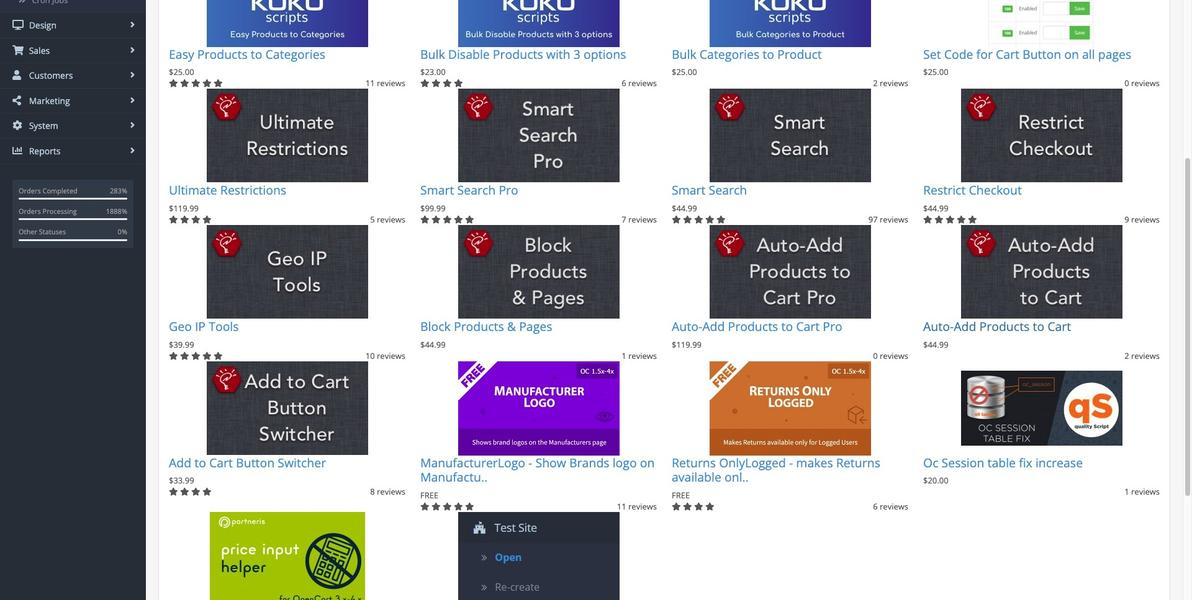 Task type: describe. For each thing, give the bounding box(es) containing it.
97 reviews
[[868, 214, 908, 225]]

0 reviews for set code for cart button on all pages
[[1125, 78, 1160, 89]]

auto-add products to cart image
[[961, 225, 1122, 320]]

8
[[370, 487, 375, 498]]

$119.99 inside ultimate restrictions $119.99
[[169, 203, 199, 214]]

reviews for easy products to categories
[[377, 78, 405, 89]]

smart search link
[[672, 182, 747, 199]]

geo
[[169, 319, 192, 335]]

6 reviews for returns onlylogged - makes returns available onl..
[[873, 502, 908, 513]]

auto-add products to cart pro link
[[672, 319, 842, 335]]

$44.99 inside block products & pages $44.99
[[420, 339, 446, 350]]

1888%
[[106, 207, 127, 216]]

bulk categories to product image
[[709, 0, 871, 47]]

system
[[27, 120, 58, 132]]

products for auto-add products to cart pro
[[728, 319, 778, 335]]

set code for cart button on all pages $25.00
[[923, 46, 1131, 78]]

orders for orders processing
[[19, 207, 41, 216]]

checkout
[[969, 182, 1022, 199]]

$44.99 inside 'smart search $44.99'
[[672, 203, 697, 214]]

0%
[[118, 228, 127, 237]]

set code for cart button on all pages image
[[961, 0, 1122, 47]]

2 for auto-add products to cart
[[1125, 351, 1129, 362]]

6 reviews for bulk disable products with 3 options
[[622, 78, 657, 89]]

&
[[507, 319, 516, 335]]

geo ip tools $39.99
[[169, 319, 239, 350]]

restrict checkout $44.99
[[923, 182, 1022, 214]]

on for logo
[[640, 455, 655, 472]]

returns onlylogged - makes returns available onl.. image
[[709, 362, 871, 456]]

makes
[[796, 455, 833, 472]]

reviews for add to cart button switcher
[[377, 487, 405, 498]]

oc session table fix increase image
[[961, 362, 1122, 456]]

products inside easy products to categories $25.00
[[197, 46, 248, 62]]

orders completed
[[19, 186, 77, 195]]

available
[[672, 470, 721, 486]]

auto-add products to cart pro $119.99
[[672, 319, 842, 350]]

11 for categories
[[366, 78, 375, 89]]

chart bar image
[[12, 146, 24, 156]]

disable
[[448, 46, 490, 62]]

on for button
[[1064, 46, 1079, 62]]

manufactu..
[[420, 470, 487, 486]]

$25.00 for easy
[[169, 66, 194, 78]]

ip
[[195, 319, 206, 335]]

reviews for bulk categories to product
[[880, 78, 908, 89]]

free for returns onlylogged - makes returns available onl..
[[672, 490, 690, 501]]

cart inside auto-add products to cart $44.99
[[1048, 319, 1071, 335]]

logo
[[613, 455, 637, 472]]

bulk disable products with 3 options $23.00
[[420, 46, 626, 78]]

statuses
[[39, 228, 66, 237]]

show
[[535, 455, 566, 472]]

reviews for smart search
[[880, 214, 908, 225]]

to inside bulk categories to product $25.00
[[763, 46, 774, 62]]

smart search $44.99
[[672, 182, 747, 214]]

easy products to categories $25.00
[[169, 46, 325, 78]]

bulk disable products with 3 options link
[[420, 46, 626, 62]]

table
[[987, 455, 1016, 472]]

5 reviews
[[370, 214, 405, 225]]

products for auto-add products to cart
[[979, 319, 1030, 335]]

reports link
[[0, 139, 146, 164]]

to inside auto-add products to cart $44.99
[[1033, 319, 1044, 335]]

smart search pro link
[[420, 182, 518, 199]]

add for auto-add products to cart
[[954, 319, 976, 335]]

11 reviews for manufacturerlogo - show brands logo on manufactu..
[[617, 502, 657, 513]]

- inside returns onlylogged - makes returns available onl.. free
[[789, 455, 793, 472]]

0 horizontal spatial 1
[[622, 351, 626, 362]]

auto-add products to cart link
[[923, 319, 1071, 335]]

for
[[976, 46, 993, 62]]

ultimate restrictions link
[[169, 182, 286, 199]]

customers
[[27, 70, 73, 82]]

manufacturerlogo
[[420, 455, 525, 472]]

geo ip tools image
[[206, 225, 368, 320]]

fix
[[1019, 455, 1032, 472]]

set
[[923, 46, 941, 62]]

0 for auto-add products to cart pro
[[873, 351, 878, 362]]

other statuses
[[19, 228, 66, 237]]

block products & pages link
[[420, 319, 552, 335]]

easy
[[169, 46, 194, 62]]

reviews for ultimate restrictions
[[377, 214, 405, 225]]

restrict checkout image
[[961, 89, 1122, 183]]

completed
[[43, 186, 77, 195]]

cart inside auto-add products to cart pro $119.99
[[796, 319, 820, 335]]

sales link
[[0, 38, 146, 63]]

8 reviews
[[370, 487, 405, 498]]

design
[[27, 19, 57, 31]]

bulk categories to product link
[[672, 46, 822, 62]]

search for pro
[[457, 182, 496, 199]]

cart inside set code for cart button on all pages $25.00
[[996, 46, 1019, 62]]

$99.99
[[420, 203, 446, 214]]

marketing
[[27, 95, 70, 107]]

session
[[942, 455, 984, 472]]

auto- for auto-add products to cart pro
[[672, 319, 702, 335]]

$20.00
[[923, 476, 948, 487]]

returns onlylogged - makes returns available onl.. free
[[672, 455, 880, 501]]

smart search image
[[709, 89, 871, 183]]

ultimate restrictions $119.99
[[169, 182, 286, 214]]

$23.00
[[420, 66, 446, 78]]

0 reviews for auto-add products to cart pro
[[873, 351, 908, 362]]

tools
[[209, 319, 239, 335]]

onlylogged
[[719, 455, 786, 472]]

10
[[366, 351, 375, 362]]

to inside add to cart button switcher $33.99
[[194, 455, 206, 472]]

orders processing
[[19, 207, 77, 216]]

block
[[420, 319, 451, 335]]

pro inside smart search pro $99.99
[[499, 182, 518, 199]]

$39.99
[[169, 339, 194, 350]]

brands
[[569, 455, 609, 472]]

11 reviews for easy products to categories
[[366, 78, 405, 89]]

add for auto-add products to cart pro
[[702, 319, 725, 335]]

3
[[574, 46, 581, 62]]

ultimate restrictions image
[[206, 89, 368, 183]]

283%
[[110, 186, 127, 195]]

bulk for bulk categories to product
[[672, 46, 696, 62]]

increase
[[1036, 455, 1083, 472]]

7 reviews
[[622, 214, 657, 225]]

restrict checkout link
[[923, 182, 1022, 199]]

shopping cart image
[[12, 45, 24, 55]]

pages
[[519, 319, 552, 335]]

7
[[622, 214, 626, 225]]

auto- for auto-add products to cart
[[923, 319, 954, 335]]

1 inside oc session table fix increase $20.00 1 reviews
[[1125, 487, 1129, 498]]

free for manufacturerlogo - show brands logo on manufactu..
[[420, 490, 438, 501]]

manufacturerlogo - show brands logo on manufactu.. free
[[420, 455, 655, 501]]

2 reviews for auto-add products to cart
[[1125, 351, 1160, 362]]



Task type: vqa. For each thing, say whether or not it's contained in the screenshot.


Task type: locate. For each thing, give the bounding box(es) containing it.
with
[[546, 46, 570, 62]]

$44.99 inside auto-add products to cart $44.99
[[923, 339, 948, 350]]

options
[[584, 46, 626, 62]]

reports
[[27, 145, 61, 157]]

easy products to categories link
[[169, 46, 325, 62]]

6 for bulk disable products with 3 options
[[622, 78, 626, 89]]

search for $44.99
[[709, 182, 747, 199]]

1 free from the left
[[420, 490, 438, 501]]

0 vertical spatial 0
[[1125, 78, 1129, 89]]

0 horizontal spatial categories
[[265, 46, 325, 62]]

add inside auto-add products to cart $44.99
[[954, 319, 976, 335]]

reviews for set code for cart button on all pages
[[1131, 78, 1160, 89]]

0 vertical spatial 6
[[622, 78, 626, 89]]

bulk disable products with 3 options image
[[458, 0, 619, 47]]

2 for bulk categories to product
[[873, 78, 878, 89]]

smart inside smart search pro $99.99
[[420, 182, 454, 199]]

1 vertical spatial $119.99
[[672, 339, 702, 350]]

manufacturerlogo - show brands logo on manufactu.. image
[[458, 362, 619, 456]]

easy products to categories image
[[206, 0, 368, 47]]

2 smart from the left
[[672, 182, 706, 199]]

1 horizontal spatial 6
[[873, 502, 878, 513]]

smart
[[420, 182, 454, 199], [672, 182, 706, 199]]

$25.00 for bulk
[[672, 66, 697, 78]]

button
[[1023, 46, 1061, 62], [236, 455, 275, 472]]

0 horizontal spatial 0 reviews
[[873, 351, 908, 362]]

$44.99 inside restrict checkout $44.99
[[923, 203, 948, 214]]

- left show
[[528, 455, 532, 472]]

1 vertical spatial 6
[[873, 502, 878, 513]]

design link
[[0, 13, 146, 38]]

0 for set code for cart button on all pages
[[1125, 78, 1129, 89]]

2 returns from the left
[[836, 455, 880, 472]]

star image
[[191, 80, 200, 88], [214, 80, 223, 88], [432, 80, 441, 88], [454, 80, 463, 88], [180, 216, 189, 224], [191, 216, 200, 224], [420, 216, 429, 224], [465, 216, 474, 224], [672, 216, 681, 224], [705, 216, 714, 224], [717, 216, 726, 224], [923, 216, 932, 224], [946, 216, 955, 224], [191, 352, 200, 361], [202, 352, 212, 361], [169, 489, 178, 497], [420, 503, 429, 512], [432, 503, 441, 512], [443, 503, 452, 512], [672, 503, 681, 512], [694, 503, 703, 512], [705, 503, 714, 512]]

0 horizontal spatial on
[[640, 455, 655, 472]]

2 categories from the left
[[700, 46, 759, 62]]

0 vertical spatial 6 reviews
[[622, 78, 657, 89]]

1 horizontal spatial 2
[[1125, 351, 1129, 362]]

0 horizontal spatial add
[[169, 455, 191, 472]]

free down manufactu.. in the left of the page
[[420, 490, 438, 501]]

0 horizontal spatial $25.00
[[169, 66, 194, 78]]

1 search from the left
[[457, 182, 496, 199]]

$33.99
[[169, 476, 194, 487]]

set code for cart button on all pages link
[[923, 46, 1131, 62]]

1 smart from the left
[[420, 182, 454, 199]]

processing
[[43, 207, 77, 216]]

2 reviews for bulk categories to product
[[873, 78, 908, 89]]

1 horizontal spatial returns
[[836, 455, 880, 472]]

- left makes
[[789, 455, 793, 472]]

- inside manufacturerlogo - show brands logo on manufactu.. free
[[528, 455, 532, 472]]

0 vertical spatial 11 reviews
[[366, 78, 405, 89]]

0 vertical spatial 11
[[366, 78, 375, 89]]

0 reviews
[[1125, 78, 1160, 89], [873, 351, 908, 362]]

1 horizontal spatial 2 reviews
[[1125, 351, 1160, 362]]

$44.99
[[672, 203, 697, 214], [923, 203, 948, 214], [420, 339, 446, 350], [923, 339, 948, 350]]

other
[[19, 228, 37, 237]]

0 horizontal spatial $119.99
[[169, 203, 199, 214]]

0 vertical spatial 0 reviews
[[1125, 78, 1160, 89]]

1 vertical spatial 11 reviews
[[617, 502, 657, 513]]

oc session table fix increase $20.00 1 reviews
[[923, 455, 1160, 498]]

sales
[[27, 45, 50, 56]]

2 free from the left
[[672, 490, 690, 501]]

6
[[622, 78, 626, 89], [873, 502, 878, 513]]

marketing link
[[0, 89, 146, 113]]

2 - from the left
[[789, 455, 793, 472]]

1 vertical spatial 0 reviews
[[873, 351, 908, 362]]

0 horizontal spatial pro
[[499, 182, 518, 199]]

auto- inside auto-add products to cart pro $119.99
[[672, 319, 702, 335]]

1 vertical spatial 1
[[1125, 487, 1129, 498]]

$119.99 inside auto-add products to cart pro $119.99
[[672, 339, 702, 350]]

products inside block products & pages $44.99
[[454, 319, 504, 335]]

1 horizontal spatial 1
[[1125, 487, 1129, 498]]

categories
[[265, 46, 325, 62], [700, 46, 759, 62]]

reviews for restrict checkout
[[1131, 214, 1160, 225]]

1 vertical spatial orders
[[19, 207, 41, 216]]

free
[[420, 490, 438, 501], [672, 490, 690, 501]]

0 horizontal spatial 11 reviews
[[366, 78, 405, 89]]

6 reviews
[[622, 78, 657, 89], [873, 502, 908, 513]]

1 vertical spatial 2 reviews
[[1125, 351, 1160, 362]]

product
[[777, 46, 822, 62]]

9 reviews
[[1125, 214, 1160, 225]]

reviews for smart search pro
[[628, 214, 657, 225]]

1 bulk from the left
[[420, 46, 445, 62]]

1 $25.00 from the left
[[169, 66, 194, 78]]

1 horizontal spatial search
[[709, 182, 747, 199]]

reviews for bulk disable products with 3 options
[[628, 78, 657, 89]]

1 horizontal spatial on
[[1064, 46, 1079, 62]]

products inside auto-add products to cart $44.99
[[979, 319, 1030, 335]]

0 horizontal spatial 6 reviews
[[622, 78, 657, 89]]

0 horizontal spatial free
[[420, 490, 438, 501]]

0 vertical spatial 2 reviews
[[873, 78, 908, 89]]

customers link
[[0, 64, 146, 88]]

switcher
[[278, 455, 326, 472]]

2 auto- from the left
[[923, 319, 954, 335]]

1 horizontal spatial 11 reviews
[[617, 502, 657, 513]]

0 horizontal spatial -
[[528, 455, 532, 472]]

ultimate
[[169, 182, 217, 199]]

0 vertical spatial orders
[[19, 186, 41, 195]]

user image
[[12, 70, 24, 80]]

0 vertical spatial 1
[[622, 351, 626, 362]]

button left the switcher
[[236, 455, 275, 472]]

add inside auto-add products to cart pro $119.99
[[702, 319, 725, 335]]

1 categories from the left
[[265, 46, 325, 62]]

reviews for auto-add products to cart pro
[[880, 351, 908, 362]]

1 vertical spatial on
[[640, 455, 655, 472]]

1 horizontal spatial auto-
[[923, 319, 954, 335]]

cart inside add to cart button switcher $33.99
[[209, 455, 233, 472]]

orders for orders completed
[[19, 186, 41, 195]]

1 horizontal spatial $25.00
[[672, 66, 697, 78]]

1 - from the left
[[528, 455, 532, 472]]

returns left onl..
[[672, 455, 716, 472]]

block products & pages image
[[458, 225, 619, 320]]

pro
[[499, 182, 518, 199], [823, 319, 842, 335]]

products
[[197, 46, 248, 62], [493, 46, 543, 62], [454, 319, 504, 335], [728, 319, 778, 335], [979, 319, 1030, 335]]

orders up orders processing
[[19, 186, 41, 195]]

system link
[[0, 114, 146, 138]]

11 for brands
[[617, 502, 626, 513]]

0 vertical spatial button
[[1023, 46, 1061, 62]]

bulk
[[420, 46, 445, 62], [672, 46, 696, 62]]

1 horizontal spatial 0 reviews
[[1125, 78, 1160, 89]]

categories inside bulk categories to product $25.00
[[700, 46, 759, 62]]

on right logo on the right bottom of page
[[640, 455, 655, 472]]

1 returns from the left
[[672, 455, 716, 472]]

desktop image
[[12, 20, 24, 30]]

1 horizontal spatial bulk
[[672, 46, 696, 62]]

add to cart button switcher image
[[206, 362, 368, 456]]

0 horizontal spatial 0
[[873, 351, 878, 362]]

97
[[868, 214, 878, 225]]

1 vertical spatial 0
[[873, 351, 878, 362]]

to
[[251, 46, 262, 62], [763, 46, 774, 62], [781, 319, 793, 335], [1033, 319, 1044, 335], [194, 455, 206, 472]]

$25.00
[[169, 66, 194, 78], [672, 66, 697, 78], [923, 66, 948, 78]]

0 horizontal spatial search
[[457, 182, 496, 199]]

1 horizontal spatial add
[[702, 319, 725, 335]]

2 search from the left
[[709, 182, 747, 199]]

button left "all"
[[1023, 46, 1061, 62]]

1 orders from the top
[[19, 186, 41, 195]]

reviews for block products & pages
[[628, 351, 657, 362]]

cog image
[[12, 121, 24, 131]]

0 horizontal spatial 2 reviews
[[873, 78, 908, 89]]

1 vertical spatial 2
[[1125, 351, 1129, 362]]

add inside add to cart button switcher $33.99
[[169, 455, 191, 472]]

0 horizontal spatial button
[[236, 455, 275, 472]]

products inside auto-add products to cart pro $119.99
[[728, 319, 778, 335]]

categories inside easy products to categories $25.00
[[265, 46, 325, 62]]

smart inside 'smart search $44.99'
[[672, 182, 706, 199]]

2 horizontal spatial add
[[954, 319, 976, 335]]

1 vertical spatial 11
[[617, 502, 626, 513]]

star image
[[169, 80, 178, 88], [180, 80, 189, 88], [202, 80, 212, 88], [420, 80, 429, 88], [443, 80, 452, 88], [169, 216, 178, 224], [202, 216, 212, 224], [432, 216, 441, 224], [443, 216, 452, 224], [454, 216, 463, 224], [683, 216, 692, 224], [694, 216, 703, 224], [934, 216, 943, 224], [957, 216, 966, 224], [968, 216, 977, 224], [169, 352, 178, 361], [180, 352, 189, 361], [214, 352, 223, 361], [180, 489, 189, 497], [191, 489, 200, 497], [202, 489, 212, 497], [454, 503, 463, 512], [465, 503, 474, 512], [683, 503, 692, 512]]

bulk categories to product $25.00
[[672, 46, 822, 78]]

restrictions
[[220, 182, 286, 199]]

reviews for returns onlylogged - makes returns available onl..
[[880, 502, 908, 513]]

share alt image
[[12, 96, 24, 105]]

1 vertical spatial pro
[[823, 319, 842, 335]]

smart search pro image
[[458, 89, 619, 183]]

orders up other
[[19, 207, 41, 216]]

0 vertical spatial $119.99
[[169, 203, 199, 214]]

1 vertical spatial button
[[236, 455, 275, 472]]

0 horizontal spatial returns
[[672, 455, 716, 472]]

pages
[[1098, 46, 1131, 62]]

1 horizontal spatial 6 reviews
[[873, 502, 908, 513]]

1 reviews
[[622, 351, 657, 362]]

test site image
[[458, 513, 619, 601]]

on left "all"
[[1064, 46, 1079, 62]]

1 auto- from the left
[[672, 319, 702, 335]]

0 vertical spatial on
[[1064, 46, 1079, 62]]

auto-
[[672, 319, 702, 335], [923, 319, 954, 335]]

6 for returns onlylogged - makes returns available onl..
[[873, 502, 878, 513]]

add to cart button switcher link
[[169, 455, 326, 472]]

11
[[366, 78, 375, 89], [617, 502, 626, 513]]

2 horizontal spatial $25.00
[[923, 66, 948, 78]]

products inside bulk disable products with 3 options $23.00
[[493, 46, 543, 62]]

free inside returns onlylogged - makes returns available onl.. free
[[672, 490, 690, 501]]

11 reviews
[[366, 78, 405, 89], [617, 502, 657, 513]]

1 horizontal spatial free
[[672, 490, 690, 501]]

reviews for geo ip tools
[[377, 351, 405, 362]]

10 reviews
[[366, 351, 405, 362]]

free inside manufacturerlogo - show brands logo on manufactu.. free
[[420, 490, 438, 501]]

9
[[1125, 214, 1129, 225]]

auto- inside auto-add products to cart $44.99
[[923, 319, 954, 335]]

0 vertical spatial 2
[[873, 78, 878, 89]]

0 horizontal spatial smart
[[420, 182, 454, 199]]

smart search pro $99.99
[[420, 182, 518, 214]]

0 horizontal spatial 11
[[366, 78, 375, 89]]

bulk inside bulk disable products with 3 options $23.00
[[420, 46, 445, 62]]

auto-add products to cart pro image
[[709, 225, 871, 320]]

on
[[1064, 46, 1079, 62], [640, 455, 655, 472]]

0 vertical spatial pro
[[499, 182, 518, 199]]

bulk inside bulk categories to product $25.00
[[672, 46, 696, 62]]

restrict
[[923, 182, 966, 199]]

returns onlylogged - makes returns available onl.. link
[[672, 455, 880, 486]]

button inside add to cart button switcher $33.99
[[236, 455, 275, 472]]

on inside manufacturerlogo - show brands logo on manufactu.. free
[[640, 455, 655, 472]]

1 horizontal spatial $119.99
[[672, 339, 702, 350]]

2 orders from the top
[[19, 207, 41, 216]]

oc session table fix increase link
[[923, 455, 1083, 472]]

add
[[702, 319, 725, 335], [954, 319, 976, 335], [169, 455, 191, 472]]

1 horizontal spatial 11
[[617, 502, 626, 513]]

button inside set code for cart button on all pages $25.00
[[1023, 46, 1061, 62]]

code
[[944, 46, 973, 62]]

smart for smart search
[[672, 182, 706, 199]]

5
[[370, 214, 375, 225]]

search inside 'smart search $44.99'
[[709, 182, 747, 199]]

add to cart button switcher $33.99
[[169, 455, 326, 487]]

free down available
[[672, 490, 690, 501]]

geo ip tools link
[[169, 319, 239, 335]]

2 $25.00 from the left
[[672, 66, 697, 78]]

1 vertical spatial 6 reviews
[[873, 502, 908, 513]]

0 horizontal spatial bulk
[[420, 46, 445, 62]]

to inside easy products to categories $25.00
[[251, 46, 262, 62]]

reviews inside oc session table fix increase $20.00 1 reviews
[[1131, 487, 1160, 498]]

manufacturerlogo - show brands logo on manufactu.. link
[[420, 455, 655, 486]]

2 reviews
[[873, 78, 908, 89], [1125, 351, 1160, 362]]

search inside smart search pro $99.99
[[457, 182, 496, 199]]

$25.00 inside bulk categories to product $25.00
[[672, 66, 697, 78]]

$119.99
[[169, 203, 199, 214], [672, 339, 702, 350]]

auto-add products to cart $44.99
[[923, 319, 1071, 350]]

all
[[1082, 46, 1095, 62]]

$25.00 inside easy products to categories $25.00
[[169, 66, 194, 78]]

1 horizontal spatial button
[[1023, 46, 1061, 62]]

smart for smart search pro
[[420, 182, 454, 199]]

0 horizontal spatial 2
[[873, 78, 878, 89]]

pro inside auto-add products to cart pro $119.99
[[823, 319, 842, 335]]

$25.00 inside set code for cart button on all pages $25.00
[[923, 66, 948, 78]]

reviews for manufacturerlogo - show brands logo on manufactu..
[[628, 502, 657, 513]]

1
[[622, 351, 626, 362], [1125, 487, 1129, 498]]

onl..
[[725, 470, 749, 486]]

1 horizontal spatial pro
[[823, 319, 842, 335]]

1 horizontal spatial -
[[789, 455, 793, 472]]

1 horizontal spatial smart
[[672, 182, 706, 199]]

1 horizontal spatial categories
[[700, 46, 759, 62]]

bulk for bulk disable products with 3 options
[[420, 46, 445, 62]]

products for bulk disable products with 3 options
[[493, 46, 543, 62]]

2
[[873, 78, 878, 89], [1125, 351, 1129, 362]]

2 bulk from the left
[[672, 46, 696, 62]]

returns right makes
[[836, 455, 880, 472]]

0 horizontal spatial auto-
[[672, 319, 702, 335]]

0 horizontal spatial 6
[[622, 78, 626, 89]]

reviews for auto-add products to cart
[[1131, 351, 1160, 362]]

3 $25.00 from the left
[[923, 66, 948, 78]]

on inside set code for cart button on all pages $25.00
[[1064, 46, 1079, 62]]

price input helper oc 3.x, 4.x-enter prices with.. image
[[206, 513, 368, 601]]

1 horizontal spatial 0
[[1125, 78, 1129, 89]]

to inside auto-add products to cart pro $119.99
[[781, 319, 793, 335]]



